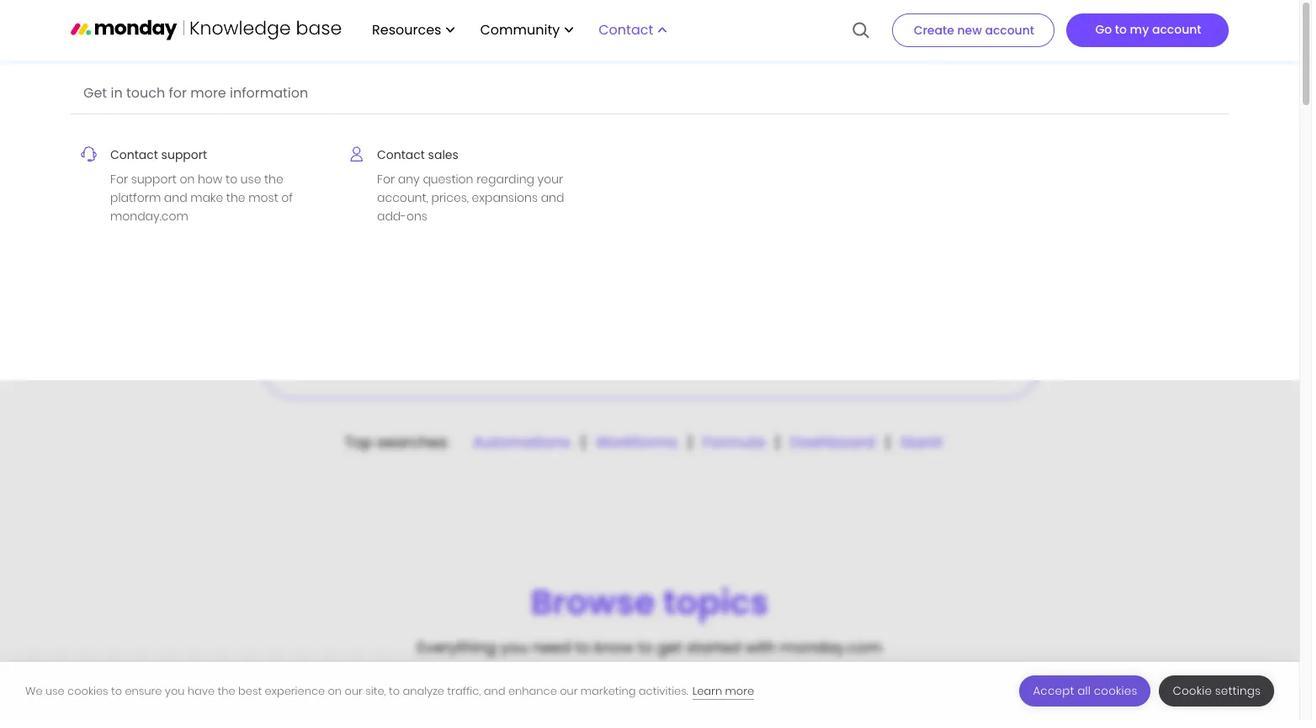 Task type: describe. For each thing, give the bounding box(es) containing it.
1 vertical spatial you
[[165, 683, 185, 699]]

find
[[319, 176, 446, 259]]

all
[[1078, 684, 1091, 700]]

0 horizontal spatial account
[[986, 22, 1035, 39]]

cookie
[[1173, 684, 1213, 700]]

to right go
[[1116, 21, 1128, 38]]

1 horizontal spatial more
[[726, 683, 755, 699]]

prices,
[[432, 190, 469, 207]]

dashboard
[[791, 432, 875, 453]]

how
[[198, 171, 223, 188]]

contact for contact
[[599, 20, 654, 39]]

resources link
[[364, 16, 464, 45]]

traffic,
[[447, 683, 481, 699]]

know
[[595, 637, 634, 659]]

get
[[658, 637, 683, 659]]

1 horizontal spatial you
[[501, 637, 528, 659]]

account,
[[377, 190, 428, 207]]

analyze
[[403, 683, 445, 699]]

topics
[[664, 579, 769, 627]]

search logo image
[[852, 0, 871, 61]]

top
[[345, 432, 373, 453]]

experience
[[265, 683, 325, 699]]

new
[[958, 22, 983, 39]]

expansions
[[472, 190, 538, 207]]

contact for contact support for support on how to use the platform and make the most of monday.com
[[110, 147, 158, 164]]

question
[[423, 171, 474, 188]]

use inside the contact support for support on how to use the platform and make the most of monday.com
[[241, 171, 261, 188]]

go
[[1096, 21, 1113, 38]]

for for for any question regarding your account, prices, expansions and add-ons
[[377, 171, 395, 188]]

my
[[1131, 21, 1150, 38]]

list containing resources
[[0, 0, 1300, 721]]

platform
[[110, 190, 161, 207]]

ensure
[[125, 683, 162, 699]]

0 vertical spatial support
[[161, 147, 207, 164]]

accept
[[1034, 684, 1075, 700]]

everything
[[418, 637, 497, 659]]

formula
[[703, 432, 766, 453]]

searches:
[[377, 432, 450, 453]]

cookie settings
[[1173, 684, 1261, 700]]

get
[[83, 83, 107, 103]]

to left get
[[638, 637, 654, 659]]

ons
[[407, 208, 428, 225]]

right
[[572, 176, 714, 259]]

2 our from the left
[[560, 683, 578, 699]]

automations
[[473, 432, 571, 453]]

community link
[[472, 16, 582, 45]]

accept all cookies button
[[1020, 676, 1152, 707]]

cookies for use
[[67, 683, 108, 699]]

settings
[[1216, 684, 1261, 700]]

1 our from the left
[[345, 683, 363, 699]]

have
[[188, 683, 215, 699]]

accept all cookies
[[1034, 684, 1138, 700]]

browse
[[531, 579, 656, 627]]

workforms
[[596, 432, 678, 453]]

1 horizontal spatial account
[[1153, 21, 1202, 38]]

answers
[[728, 176, 981, 259]]

1 horizontal spatial monday.com
[[781, 637, 882, 659]]

for
[[169, 83, 187, 103]]

automations link
[[462, 432, 584, 453]]

add-
[[377, 208, 407, 225]]

top searches:
[[345, 432, 450, 453]]

on inside the contact support for support on how to use the platform and make the most of monday.com
[[180, 171, 195, 188]]

need
[[533, 637, 571, 659]]

enhance
[[509, 683, 557, 699]]

we use cookies to ensure you have the best experience on our site, to analyze traffic, and enhance our marketing activities. learn more
[[25, 683, 755, 699]]



Task type: vqa. For each thing, say whether or not it's contained in the screenshot.
the topmost can
no



Task type: locate. For each thing, give the bounding box(es) containing it.
monday.com down platform
[[110, 208, 189, 225]]

1 vertical spatial use
[[45, 683, 65, 699]]

0 vertical spatial use
[[241, 171, 261, 188]]

and for expansions
[[541, 190, 565, 207]]

contact inside contact sales for any question regarding your account, prices, expansions and add-ons
[[377, 147, 425, 164]]

support
[[161, 147, 207, 164], [131, 171, 177, 188]]

started
[[687, 637, 741, 659]]

monday.com logo image
[[71, 12, 342, 47]]

contact support for support on how to use the platform and make the most of monday.com
[[110, 147, 293, 225]]

cookies right all
[[1094, 684, 1138, 700]]

more inside main submenu element
[[190, 83, 226, 103]]

for for for support on how to use the platform and make the most of monday.com
[[110, 171, 128, 188]]

to
[[1116, 21, 1128, 38], [226, 171, 238, 188], [575, 637, 591, 659], [638, 637, 654, 659], [111, 683, 122, 699], [389, 683, 400, 699]]

main element
[[0, 0, 1300, 721]]

and down your
[[541, 190, 565, 207]]

account right my
[[1153, 21, 1202, 38]]

touch
[[126, 83, 165, 103]]

0 horizontal spatial contact
[[110, 147, 158, 164]]

and
[[164, 190, 187, 207], [541, 190, 565, 207], [484, 683, 506, 699]]

create new account link
[[892, 13, 1055, 47]]

0 horizontal spatial on
[[180, 171, 195, 188]]

2 for from the left
[[377, 171, 395, 188]]

for
[[110, 171, 128, 188], [377, 171, 395, 188]]

your
[[538, 171, 564, 188]]

to right need
[[575, 637, 591, 659]]

0 vertical spatial you
[[501, 637, 528, 659]]

learn
[[693, 683, 723, 699]]

our left site,
[[345, 683, 363, 699]]

on right experience
[[328, 683, 342, 699]]

dialog containing we use cookies to ensure you have the best experience on our site, to analyze traffic, and enhance our marketing activities.
[[0, 663, 1300, 721]]

and inside the contact support for support on how to use the platform and make the most of monday.com
[[164, 190, 187, 207]]

0 horizontal spatial monday.com
[[110, 208, 189, 225]]

monday.com
[[110, 208, 189, 225], [781, 637, 882, 659]]

0 horizontal spatial use
[[45, 683, 65, 699]]

make
[[191, 190, 223, 207]]

2 horizontal spatial contact
[[599, 20, 654, 39]]

monday.com inside the contact support for support on how to use the platform and make the most of monday.com
[[110, 208, 189, 225]]

and for platform
[[164, 190, 187, 207]]

with
[[745, 637, 777, 659]]

1 horizontal spatial on
[[328, 683, 342, 699]]

and right traffic,
[[484, 683, 506, 699]]

gantt link
[[889, 432, 955, 453]]

create
[[914, 22, 955, 39]]

everything you need to know to get started with monday.com
[[418, 637, 882, 659]]

1 horizontal spatial and
[[484, 683, 506, 699]]

activities.
[[639, 683, 689, 699]]

1 for from the left
[[110, 171, 128, 188]]

0 horizontal spatial you
[[165, 683, 185, 699]]

1 vertical spatial support
[[131, 171, 177, 188]]

monday.com right the with
[[781, 637, 882, 659]]

0 horizontal spatial and
[[164, 190, 187, 207]]

account right new
[[986, 22, 1035, 39]]

contact
[[599, 20, 654, 39], [110, 147, 158, 164], [377, 147, 425, 164]]

cookies
[[67, 683, 108, 699], [1094, 684, 1138, 700]]

dashboard link
[[779, 432, 889, 453]]

1 horizontal spatial our
[[560, 683, 578, 699]]

cookie settings button
[[1160, 676, 1275, 707]]

the
[[264, 171, 284, 188], [460, 176, 558, 259], [226, 190, 246, 207], [218, 683, 235, 699]]

and left make
[[164, 190, 187, 207]]

0 vertical spatial on
[[180, 171, 195, 188]]

1 horizontal spatial use
[[241, 171, 261, 188]]

2 horizontal spatial and
[[541, 190, 565, 207]]

cookies right we
[[67, 683, 108, 699]]

more right learn at the bottom
[[726, 683, 755, 699]]

for inside the contact support for support on how to use the platform and make the most of monday.com
[[110, 171, 128, 188]]

contact for contact sales for any question regarding your account, prices, expansions and add-ons
[[377, 147, 425, 164]]

contact link
[[591, 16, 676, 45]]

you left have
[[165, 683, 185, 699]]

to left ensure at the left bottom of the page
[[111, 683, 122, 699]]

community
[[480, 20, 560, 39]]

our right the enhance at the left bottom of page
[[560, 683, 578, 699]]

1 vertical spatial monday.com
[[781, 637, 882, 659]]

learn more link
[[693, 683, 755, 700]]

to right how
[[226, 171, 238, 188]]

get in touch for more information
[[83, 83, 308, 103]]

0 horizontal spatial more
[[190, 83, 226, 103]]

sales
[[428, 147, 459, 164]]

any
[[398, 171, 420, 188]]

more right for
[[190, 83, 226, 103]]

find the right answers
[[319, 176, 981, 259]]

formula link
[[691, 432, 779, 453]]

browse topics
[[531, 579, 769, 627]]

contact sales for any question regarding your account, prices, expansions and add-ons
[[377, 147, 565, 225]]

to inside the contact support for support on how to use the platform and make the most of monday.com
[[226, 171, 238, 188]]

marketing
[[581, 683, 636, 699]]

information
[[230, 83, 308, 103]]

for inside contact sales for any question regarding your account, prices, expansions and add-ons
[[377, 171, 395, 188]]

best
[[238, 683, 262, 699]]

contact inside the contact support for support on how to use the platform and make the most of monday.com
[[110, 147, 158, 164]]

regarding
[[477, 171, 535, 188]]

1 horizontal spatial for
[[377, 171, 395, 188]]

None search field
[[212, 333, 1088, 399]]

of
[[282, 190, 293, 207]]

use right we
[[45, 683, 65, 699]]

support up platform
[[131, 171, 177, 188]]

resources
[[372, 20, 442, 39]]

gantt
[[901, 432, 944, 453]]

1 vertical spatial on
[[328, 683, 342, 699]]

to right site,
[[389, 683, 400, 699]]

0 vertical spatial more
[[190, 83, 226, 103]]

most
[[249, 190, 278, 207]]

0 horizontal spatial our
[[345, 683, 363, 699]]

workforms link
[[584, 432, 691, 453]]

on
[[180, 171, 195, 188], [328, 683, 342, 699]]

use
[[241, 171, 261, 188], [45, 683, 65, 699]]

1 horizontal spatial cookies
[[1094, 684, 1138, 700]]

1 horizontal spatial contact
[[377, 147, 425, 164]]

use up most
[[241, 171, 261, 188]]

for left any
[[377, 171, 395, 188]]

0 vertical spatial monday.com
[[110, 208, 189, 225]]

you left need
[[501, 637, 528, 659]]

cookies for all
[[1094, 684, 1138, 700]]

dialog
[[0, 663, 1300, 721]]

for up platform
[[110, 171, 128, 188]]

on left how
[[180, 171, 195, 188]]

1 vertical spatial more
[[726, 683, 755, 699]]

list
[[0, 0, 1300, 721]]

site,
[[366, 683, 386, 699]]

you
[[501, 637, 528, 659], [165, 683, 185, 699]]

we
[[25, 683, 43, 699]]

more
[[190, 83, 226, 103], [726, 683, 755, 699]]

0 horizontal spatial for
[[110, 171, 128, 188]]

in
[[111, 83, 123, 103]]

account
[[1153, 21, 1202, 38], [986, 22, 1035, 39]]

our
[[345, 683, 363, 699], [560, 683, 578, 699]]

support up how
[[161, 147, 207, 164]]

0 horizontal spatial cookies
[[67, 683, 108, 699]]

go to my account
[[1096, 21, 1202, 38]]

main submenu element
[[0, 61, 1300, 469]]

cookies inside accept all cookies 'button'
[[1094, 684, 1138, 700]]

create new account
[[914, 22, 1035, 39]]

and inside contact sales for any question regarding your account, prices, expansions and add-ons
[[541, 190, 565, 207]]

go to my account link
[[1067, 13, 1229, 47]]



